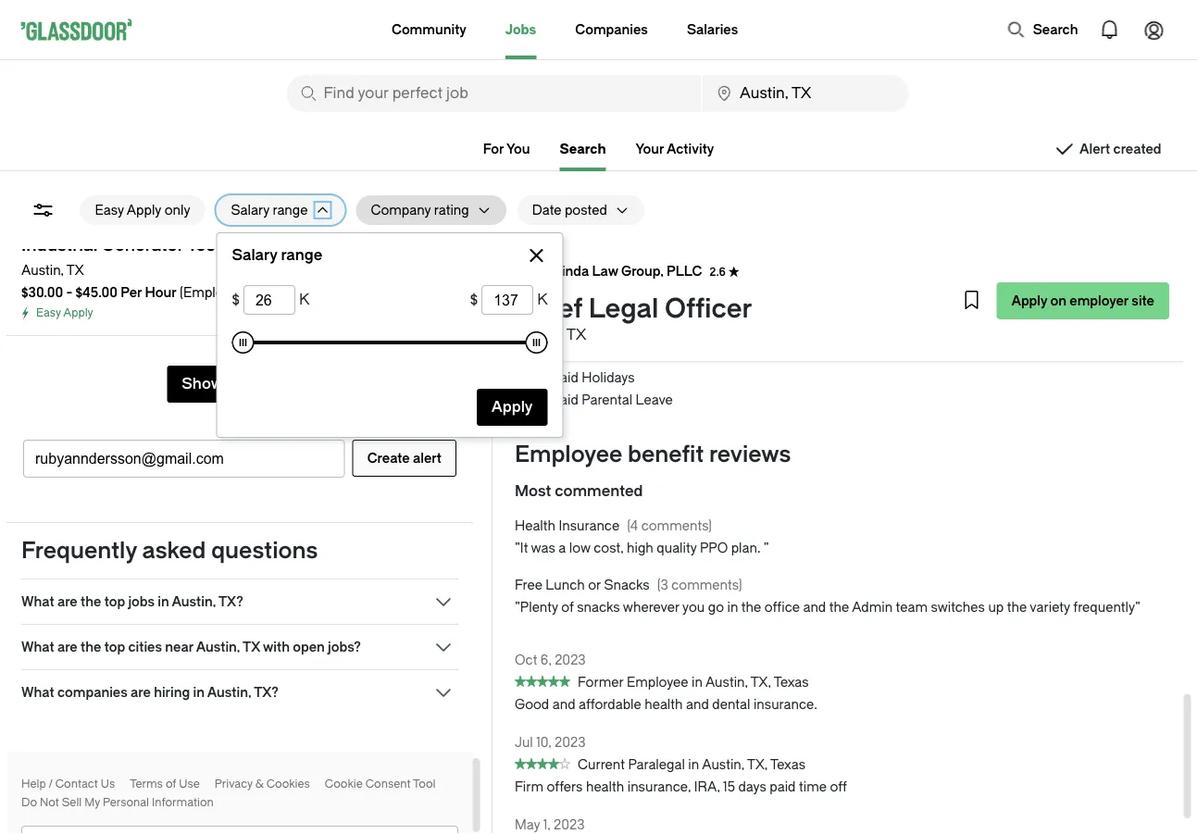 Task type: describe. For each thing, give the bounding box(es) containing it.
off
[[830, 781, 847, 796]]

up inside free lunch or snacks (3 comments) "plenty of snacks wherever you go in the office and the admin team switches up the variety frequently"
[[988, 601, 1004, 616]]

community
[[392, 22, 467, 37]]

what for what are the top cities near austin, tx with open jobs?
[[21, 640, 54, 655]]

3%
[[718, 327, 735, 342]]

frequently asked questions
[[21, 538, 318, 564]]

hour
[[145, 285, 176, 300]]

with inside popup button
[[263, 640, 289, 655]]

2 slider from the left
[[526, 332, 548, 354]]

free
[[515, 579, 542, 594]]

consent
[[365, 778, 411, 791]]

companies link
[[576, 0, 648, 59]]

personal
[[102, 797, 149, 810]]

company inside popup button
[[371, 202, 431, 218]]

ppo
[[700, 541, 728, 557]]

austin, inside chief legal officer austin, tx
[[515, 327, 563, 344]]

1 $ from the left
[[232, 291, 240, 309]]

1,
[[543, 818, 550, 833]]

company inside health savings account (hsa) dental insurance vision insurance retirement plan with up to 3% company match paid time off paid holidays paid parental leave
[[738, 327, 798, 342]]

15
[[723, 781, 735, 796]]

what for what are the top jobs in austin, tx?
[[21, 594, 54, 610]]

date
[[533, 202, 562, 218]]

was
[[531, 541, 555, 557]]

0 horizontal spatial search
[[560, 141, 606, 157]]

1 horizontal spatial employee
[[627, 676, 688, 691]]

in up the 'good and affordable health and dental insurance.'
[[692, 676, 703, 691]]

benefit
[[628, 442, 704, 468]]

5.0 stars out of 5 image
[[515, 674, 570, 692]]

est.)
[[245, 285, 271, 300]]

you
[[682, 601, 705, 616]]

time
[[581, 349, 613, 364]]

oct 6, 2023
[[515, 653, 586, 668]]

comments) inside the health insurance (4 comments) "it was a low cost, high quality ppo plan. "
[[641, 519, 712, 535]]

1 horizontal spatial health
[[645, 698, 683, 713]]

cookie consent tool button
[[325, 778, 435, 792]]

good and affordable health and dental insurance.
[[515, 698, 818, 713]]

texas for current paralegal in austin, tx, texas
[[770, 758, 806, 774]]

do
[[21, 797, 37, 810]]

apply inside apply on employer site button
[[1012, 293, 1048, 309]]

1 vertical spatial salary
[[232, 247, 278, 264]]

may 1, 2023
[[515, 818, 585, 833]]

the left variety
[[1007, 601, 1027, 616]]

none field the 'search location'
[[703, 75, 909, 112]]

and inside free lunch or snacks (3 comments) "plenty of snacks wherever you go in the office and the admin team switches up the variety frequently"
[[803, 601, 826, 616]]

insurance,
[[627, 781, 691, 796]]

3 paid from the top
[[552, 393, 578, 409]]

2 $ from the left
[[471, 291, 478, 309]]

cities
[[128, 640, 162, 655]]

$45.00
[[75, 285, 117, 300]]

account
[[647, 260, 700, 275]]

officer
[[665, 294, 752, 325]]

legal
[[588, 294, 659, 325]]

0 vertical spatial employee
[[515, 442, 623, 468]]

1 vertical spatial range
[[281, 247, 323, 264]]

1 paid from the top
[[552, 349, 578, 364]]

tx inside chief legal officer austin, tx
[[566, 327, 586, 344]]

office
[[765, 601, 800, 616]]

to
[[702, 327, 715, 342]]

search button
[[999, 11, 1088, 48]]

firm
[[515, 781, 544, 796]]

insurance down savings
[[596, 282, 656, 297]]

0 horizontal spatial of
[[165, 778, 176, 791]]

community link
[[392, 0, 467, 59]]

1 k from the left
[[299, 291, 310, 309]]

current paralegal in austin, tx, texas
[[578, 758, 806, 774]]

austin, up 'dental'
[[705, 676, 748, 691]]

former employee in austin, tx, texas
[[578, 676, 809, 691]]

are inside dropdown button
[[130, 685, 150, 700]]

use
[[179, 778, 199, 791]]

snacks
[[577, 601, 620, 616]]

my
[[84, 797, 100, 810]]

in inside dropdown button
[[193, 685, 204, 700]]

good
[[515, 698, 549, 713]]

cookie consent tool do not sell my personal information
[[21, 778, 435, 810]]

tx, for days
[[747, 758, 768, 774]]

top for cities
[[104, 640, 125, 655]]

Search keyword field
[[287, 75, 701, 112]]

retirement
[[552, 327, 621, 342]]

asked
[[142, 538, 206, 564]]

tool
[[413, 778, 435, 791]]

salary range button
[[216, 195, 308, 225]]

(hsa)
[[703, 260, 739, 275]]

frequently"
[[1074, 601, 1141, 616]]

privacy & cookies link
[[214, 778, 310, 791]]

lunch
[[546, 579, 585, 594]]

easy apply
[[36, 307, 93, 320]]

go
[[708, 601, 724, 616]]

health for health savings account (hsa) dental insurance vision insurance retirement plan with up to 3% company match paid time off paid holidays paid parental leave
[[552, 260, 593, 275]]

Enter email address email field
[[24, 441, 344, 477]]

leave
[[636, 393, 673, 409]]

up inside health savings account (hsa) dental insurance vision insurance retirement plan with up to 3% company match paid time off paid holidays paid parental leave
[[683, 327, 699, 342]]

Search location field
[[703, 75, 909, 112]]

cookies
[[266, 778, 310, 791]]

zinda
[[554, 263, 589, 279]]

"
[[764, 541, 769, 557]]

plan
[[624, 327, 651, 342]]

savings
[[596, 260, 645, 275]]

chief
[[515, 294, 582, 325]]

austin, up 15
[[702, 758, 745, 774]]

comments) inside free lunch or snacks (3 comments) "plenty of snacks wherever you go in the office and the admin team switches up the variety frequently"
[[672, 579, 742, 594]]

zinda law group, pllc 2.6 ★
[[554, 263, 740, 279]]

do not sell my personal information link
[[21, 797, 213, 810]]

jobs
[[128, 594, 154, 610]]

questions
[[211, 538, 318, 564]]

with inside health savings account (hsa) dental insurance vision insurance retirement plan with up to 3% company match paid time off paid holidays paid parental leave
[[654, 327, 680, 342]]

days
[[738, 781, 767, 796]]

dental
[[552, 282, 592, 297]]

tx, for insurance.
[[751, 676, 771, 691]]

jobs?
[[328, 640, 361, 655]]

-
[[66, 285, 72, 300]]

(employer
[[179, 285, 242, 300]]

what are the top cities near austin, tx with open jobs? button
[[21, 637, 458, 659]]

/
[[48, 778, 52, 791]]

current
[[578, 758, 625, 774]]

quality
[[657, 541, 697, 557]]

(ppo
[[660, 193, 691, 208]]

sell
[[61, 797, 81, 810]]

jobs
[[506, 22, 537, 37]]

not
[[39, 797, 59, 810]]

privacy & cookies
[[214, 778, 310, 791]]

oct
[[515, 653, 537, 668]]

2023 for former
[[555, 653, 586, 668]]

what are the top cities near austin, tx with open jobs?
[[21, 640, 361, 655]]



Task type: locate. For each thing, give the bounding box(es) containing it.
1 vertical spatial texas
[[770, 758, 806, 774]]

variety
[[1030, 601, 1070, 616]]

0 vertical spatial tx?
[[218, 594, 243, 610]]

austin, up the what are the top cities near austin, tx with open jobs?
[[171, 594, 216, 610]]

tx inside the austin, tx $30.00 - $45.00 per hour (employer est.)
[[66, 263, 83, 278]]

are left hiring
[[130, 685, 150, 700]]

austin, down the chief
[[515, 327, 563, 344]]

0 vertical spatial company
[[371, 202, 431, 218]]

1 horizontal spatial or
[[695, 193, 707, 208]]

0 horizontal spatial company
[[371, 202, 431, 218]]

0 vertical spatial easy
[[95, 202, 124, 218]]

health for health insurance (ppo or hdhp plans available)
[[552, 193, 593, 208]]

cost,
[[594, 541, 624, 557]]

1 vertical spatial with
[[263, 640, 289, 655]]

most commented element
[[515, 516, 1170, 635]]

activity
[[667, 141, 715, 157]]

(3
[[657, 579, 668, 594]]

1 horizontal spatial company
[[738, 327, 798, 342]]

the left office at bottom right
[[742, 601, 761, 616]]

status down 6,
[[515, 677, 570, 688]]

health up the dental
[[552, 260, 593, 275]]

the
[[80, 594, 101, 610], [742, 601, 761, 616], [829, 601, 849, 616], [1007, 601, 1027, 616], [80, 640, 101, 655]]

0 vertical spatial of
[[561, 601, 574, 616]]

2 k from the left
[[538, 291, 548, 309]]

0 horizontal spatial or
[[588, 579, 601, 594]]

0 horizontal spatial tx?
[[218, 594, 243, 610]]

None field
[[287, 75, 701, 112], [703, 75, 909, 112], [244, 285, 295, 315], [482, 285, 534, 315], [244, 285, 295, 315], [482, 285, 534, 315]]

2 vertical spatial 2023
[[554, 818, 585, 833]]

2 top from the top
[[104, 640, 125, 655]]

0 horizontal spatial $
[[232, 291, 240, 309]]

paid left holidays
[[552, 371, 578, 386]]

company left rating
[[371, 202, 431, 218]]

tx,
[[751, 676, 771, 691], [747, 758, 768, 774]]

tx? inside popup button
[[218, 594, 243, 610]]

0 vertical spatial tx
[[66, 263, 83, 278]]

zinda law group, pllc logo image
[[516, 257, 545, 286]]

the inside popup button
[[80, 594, 101, 610]]

2023 right 10,
[[555, 736, 586, 751]]

a
[[559, 541, 566, 557]]

status for 6,
[[515, 677, 570, 688]]

pllc
[[667, 263, 702, 279]]

low
[[569, 541, 590, 557]]

top left jobs
[[104, 594, 125, 610]]

top for jobs
[[104, 594, 125, 610]]

0 vertical spatial top
[[104, 594, 125, 610]]

are for what are the top cities near austin, tx with open jobs?
[[57, 640, 77, 655]]

of inside free lunch or snacks (3 comments) "plenty of snacks wherever you go in the office and the admin team switches up the variety frequently"
[[561, 601, 574, 616]]

apply inside easy apply only button
[[127, 202, 161, 218]]

your
[[636, 141, 665, 157]]

the up companies
[[80, 640, 101, 655]]

tx up "-"
[[66, 263, 83, 278]]

employee up most commented
[[515, 442, 623, 468]]

and down 5.0 stars out of 5 image
[[552, 698, 575, 713]]

1 vertical spatial tx,
[[747, 758, 768, 774]]

2023 for current
[[555, 736, 586, 751]]

what are the top jobs in austin, tx?
[[21, 594, 243, 610]]

tx? up what are the top cities near austin, tx with open jobs? popup button at the bottom of the page
[[218, 594, 243, 610]]

1 horizontal spatial tx?
[[254, 685, 278, 700]]

free lunch or snacks (3 comments) "plenty of snacks wherever you go in the office and the admin team switches up the variety frequently"
[[515, 579, 1141, 616]]

status
[[515, 677, 570, 688], [515, 759, 570, 770]]

texas up insurance.
[[774, 676, 809, 691]]

1 horizontal spatial of
[[561, 601, 574, 616]]

top inside popup button
[[104, 594, 125, 610]]

easy
[[95, 202, 124, 218], [36, 307, 61, 320]]

holidays
[[582, 371, 635, 386]]

slider down "est.)"
[[232, 332, 254, 354]]

apply for easy apply only
[[127, 202, 161, 218]]

1 horizontal spatial tx
[[242, 640, 260, 655]]

health down current
[[586, 781, 624, 796]]

commented
[[555, 483, 643, 500]]

1 vertical spatial company
[[738, 327, 798, 342]]

2 vertical spatial health
[[515, 519, 555, 535]]

salary range inside dropdown button
[[231, 202, 308, 218]]

texas up paid
[[770, 758, 806, 774]]

of left use
[[165, 778, 176, 791]]

2023 right 6,
[[555, 653, 586, 668]]

2023 right the 1,
[[554, 818, 585, 833]]

0 vertical spatial texas
[[774, 676, 809, 691]]

up right switches on the right of the page
[[988, 601, 1004, 616]]

tx
[[66, 263, 83, 278], [566, 327, 586, 344], [242, 640, 260, 655]]

most
[[515, 483, 551, 500]]

austin, inside the austin, tx $30.00 - $45.00 per hour (employer est.)
[[21, 263, 63, 278]]

or
[[695, 193, 707, 208], [588, 579, 601, 594]]

1 horizontal spatial search
[[1034, 22, 1079, 37]]

top inside popup button
[[104, 640, 125, 655]]

plans
[[753, 193, 786, 208]]

salary up "est.)"
[[232, 247, 278, 264]]

comments) up quality on the right of page
[[641, 519, 712, 535]]

0 horizontal spatial with
[[263, 640, 289, 655]]

$30.00
[[21, 285, 63, 300]]

0 vertical spatial health
[[645, 698, 683, 713]]

k right "est.)"
[[299, 291, 310, 309]]

0 horizontal spatial employee
[[515, 442, 623, 468]]

none field search keyword
[[287, 75, 701, 112]]

2 horizontal spatial apply
[[1012, 293, 1048, 309]]

paid down retirement
[[552, 349, 578, 364]]

you
[[507, 141, 531, 157]]

1 top from the top
[[104, 594, 125, 610]]

us
[[100, 778, 115, 791]]

help
[[21, 778, 46, 791]]

paralegal
[[628, 758, 685, 774]]

health
[[645, 698, 683, 713], [586, 781, 624, 796]]

health insurance (4 comments) "it was a low cost, high quality ppo plan. "
[[515, 519, 769, 557]]

cookie
[[325, 778, 363, 791]]

what are the top jobs in austin, tx? button
[[21, 591, 458, 613]]

company right the 3%
[[738, 327, 798, 342]]

0 horizontal spatial up
[[683, 327, 699, 342]]

1 vertical spatial up
[[988, 601, 1004, 616]]

insurance inside the health insurance (4 comments) "it was a low cost, high quality ppo plan. "
[[559, 519, 620, 535]]

health down "search" link
[[552, 193, 593, 208]]

2 vertical spatial are
[[130, 685, 150, 700]]

tx, up days
[[747, 758, 768, 774]]

health up "was"
[[515, 519, 555, 535]]

austin, right near
[[196, 640, 240, 655]]

0 vertical spatial paid
[[552, 349, 578, 364]]

1 vertical spatial or
[[588, 579, 601, 594]]

1 horizontal spatial apply
[[127, 202, 161, 218]]

high
[[627, 541, 653, 557]]

posted
[[565, 202, 608, 218]]

1 vertical spatial tx?
[[254, 685, 278, 700]]

slider down the chief
[[526, 332, 548, 354]]

in right hiring
[[193, 685, 204, 700]]

with left the open at the bottom of the page
[[263, 640, 289, 655]]

are down frequently at the bottom of the page
[[57, 594, 77, 610]]

in right go
[[727, 601, 738, 616]]

in up "firm offers health insurance, ira, 15 days paid time off"
[[688, 758, 699, 774]]

paid
[[552, 349, 578, 364], [552, 371, 578, 386], [552, 393, 578, 409]]

2 paid from the top
[[552, 371, 578, 386]]

admin
[[852, 601, 893, 616]]

tx, up insurance.
[[751, 676, 771, 691]]

4.0 stars out of 5 image
[[515, 757, 570, 774]]

most commented
[[515, 483, 643, 500]]

2 vertical spatial paid
[[552, 393, 578, 409]]

2 horizontal spatial and
[[803, 601, 826, 616]]

parental
[[582, 393, 632, 409]]

texas
[[774, 676, 809, 691], [770, 758, 806, 774]]

apply left on
[[1012, 293, 1048, 309]]

contact
[[55, 778, 98, 791]]

salaries link
[[687, 0, 739, 59]]

salary inside dropdown button
[[231, 202, 270, 218]]

1 vertical spatial status
[[515, 759, 570, 770]]

1 vertical spatial search
[[560, 141, 606, 157]]

0 vertical spatial health
[[552, 193, 593, 208]]

0 vertical spatial salary range
[[231, 202, 308, 218]]

0 vertical spatial comments)
[[641, 519, 712, 535]]

apply for easy apply
[[63, 307, 93, 320]]

1 vertical spatial are
[[57, 640, 77, 655]]

easy right open filter menu "image"
[[95, 202, 124, 218]]

companies
[[57, 685, 127, 700]]

match
[[801, 327, 840, 342]]

1 what from the top
[[21, 594, 54, 610]]

1 vertical spatial 2023
[[555, 736, 586, 751]]

tx inside popup button
[[242, 640, 260, 655]]

with
[[654, 327, 680, 342], [263, 640, 289, 655]]

1 horizontal spatial up
[[988, 601, 1004, 616]]

plan.
[[731, 541, 761, 557]]

0 horizontal spatial tx
[[66, 263, 83, 278]]

available)
[[789, 193, 846, 208]]

0 vertical spatial up
[[683, 327, 699, 342]]

1 vertical spatial tx
[[566, 327, 586, 344]]

status for 10,
[[515, 759, 570, 770]]

2 horizontal spatial tx
[[566, 327, 586, 344]]

1 vertical spatial of
[[165, 778, 176, 791]]

tx down vision
[[566, 327, 586, 344]]

what inside dropdown button
[[21, 685, 54, 700]]

salary range
[[231, 202, 308, 218], [232, 247, 323, 264]]

what inside popup button
[[21, 594, 54, 610]]

easy down $30.00
[[36, 307, 61, 320]]

of down lunch
[[561, 601, 574, 616]]

2 status from the top
[[515, 759, 570, 770]]

3 what from the top
[[21, 685, 54, 700]]

insurance up the plan
[[593, 304, 654, 320]]

your activity link
[[636, 141, 715, 157]]

1 vertical spatial health
[[586, 781, 624, 796]]

apply down "-"
[[63, 307, 93, 320]]

the inside popup button
[[80, 640, 101, 655]]

austin, inside popup button
[[196, 640, 240, 655]]

salary right the only
[[231, 202, 270, 218]]

company rating
[[371, 202, 470, 218]]

0 horizontal spatial apply
[[63, 307, 93, 320]]

0 vertical spatial what
[[21, 594, 54, 610]]

what companies are hiring in austin, tx?
[[21, 685, 278, 700]]

date posted button
[[518, 195, 608, 225]]

employee up the 'good and affordable health and dental insurance.'
[[627, 676, 688, 691]]

1 vertical spatial health
[[552, 260, 593, 275]]

apply left the only
[[127, 202, 161, 218]]

what
[[21, 594, 54, 610], [21, 640, 54, 655], [21, 685, 54, 700]]

austin,
[[21, 263, 63, 278], [515, 327, 563, 344], [171, 594, 216, 610], [196, 640, 240, 655], [705, 676, 748, 691], [207, 685, 251, 700], [702, 758, 745, 774]]

what companies are hiring in austin, tx? button
[[21, 682, 458, 704]]

1 horizontal spatial easy
[[95, 202, 124, 218]]

of
[[561, 601, 574, 616], [165, 778, 176, 791]]

easy for easy apply
[[36, 307, 61, 320]]

1 vertical spatial what
[[21, 640, 54, 655]]

the left admin at the right bottom
[[829, 601, 849, 616]]

tx down what are the top jobs in austin, tx? popup button
[[242, 640, 260, 655]]

$ left "est.)"
[[232, 291, 240, 309]]

0 vertical spatial with
[[654, 327, 680, 342]]

health inside health savings account (hsa) dental insurance vision insurance retirement plan with up to 3% company match paid time off paid holidays paid parental leave
[[552, 260, 593, 275]]

health down former employee in austin, tx, texas
[[645, 698, 683, 713]]

0 vertical spatial status
[[515, 677, 570, 688]]

1 vertical spatial comments)
[[672, 579, 742, 594]]

former
[[578, 676, 623, 691]]

1 horizontal spatial k
[[538, 291, 548, 309]]

insurance up the low
[[559, 519, 620, 535]]

or right (ppo
[[695, 193, 707, 208]]

or up snacks
[[588, 579, 601, 594]]

0 horizontal spatial health
[[586, 781, 624, 796]]

jul
[[515, 736, 533, 751]]

health for health insurance (4 comments) "it was a low cost, high quality ppo plan. "
[[515, 519, 555, 535]]

search inside button
[[1034, 22, 1079, 37]]

1 vertical spatial top
[[104, 640, 125, 655]]

6,
[[540, 653, 551, 668]]

health inside the health insurance (4 comments) "it was a low cost, high quality ppo plan. "
[[515, 519, 555, 535]]

your activity
[[636, 141, 715, 157]]

tx? down what are the top cities near austin, tx with open jobs? popup button at the bottom of the page
[[254, 685, 278, 700]]

1 horizontal spatial with
[[654, 327, 680, 342]]

1 slider from the left
[[232, 332, 254, 354]]

up left to
[[683, 327, 699, 342]]

0 horizontal spatial easy
[[36, 307, 61, 320]]

easy for easy apply only
[[95, 202, 124, 218]]

what for what companies are hiring in austin, tx?
[[21, 685, 54, 700]]

1 horizontal spatial $
[[471, 291, 478, 309]]

0 horizontal spatial and
[[552, 698, 575, 713]]

$
[[232, 291, 240, 309], [471, 291, 478, 309]]

with right the plan
[[654, 327, 680, 342]]

2 vertical spatial what
[[21, 685, 54, 700]]

slider
[[232, 332, 254, 354], [526, 332, 548, 354]]

1 vertical spatial easy
[[36, 307, 61, 320]]

0 horizontal spatial slider
[[232, 332, 254, 354]]

close dropdown image
[[526, 245, 548, 267]]

salaries
[[687, 22, 739, 37]]

help / contact us link
[[21, 778, 115, 791]]

insurance
[[596, 193, 657, 208], [596, 282, 656, 297], [593, 304, 654, 320], [559, 519, 620, 535]]

range inside dropdown button
[[273, 202, 308, 218]]

0 vertical spatial search
[[1034, 22, 1079, 37]]

and right office at bottom right
[[803, 601, 826, 616]]

0 vertical spatial range
[[273, 202, 308, 218]]

in inside popup button
[[157, 594, 169, 610]]

top left cities
[[104, 640, 125, 655]]

1 vertical spatial salary range
[[232, 247, 323, 264]]

0 horizontal spatial k
[[299, 291, 310, 309]]

0 vertical spatial or
[[695, 193, 707, 208]]

open filter menu image
[[32, 199, 54, 221]]

$ left the chief
[[471, 291, 478, 309]]

tx? inside dropdown button
[[254, 685, 278, 700]]

status down 10,
[[515, 759, 570, 770]]

austin, down what are the top cities near austin, tx with open jobs? popup button at the bottom of the page
[[207, 685, 251, 700]]

terms
[[129, 778, 163, 791]]

1 horizontal spatial slider
[[526, 332, 548, 354]]

in inside free lunch or snacks (3 comments) "plenty of snacks wherever you go in the office and the admin team switches up the variety frequently"
[[727, 601, 738, 616]]

k left vision
[[538, 291, 548, 309]]

in right jobs
[[157, 594, 169, 610]]

for
[[483, 141, 504, 157]]

2 what from the top
[[21, 640, 54, 655]]

1 status from the top
[[515, 677, 570, 688]]

in
[[157, 594, 169, 610], [727, 601, 738, 616], [692, 676, 703, 691], [193, 685, 204, 700], [688, 758, 699, 774]]

1 horizontal spatial and
[[686, 698, 709, 713]]

paid left the 'parental'
[[552, 393, 578, 409]]

hdhp
[[711, 193, 750, 208]]

are up companies
[[57, 640, 77, 655]]

or inside free lunch or snacks (3 comments) "plenty of snacks wherever you go in the office and the admin team switches up the variety frequently"
[[588, 579, 601, 594]]

rating
[[434, 202, 470, 218]]

0 vertical spatial tx,
[[751, 676, 771, 691]]

insurance left (ppo
[[596, 193, 657, 208]]

easy inside button
[[95, 202, 124, 218]]

and down former employee in austin, tx, texas
[[686, 698, 709, 713]]

0 vertical spatial salary
[[231, 202, 270, 218]]

up
[[683, 327, 699, 342], [988, 601, 1004, 616]]

time
[[799, 781, 827, 796]]

austin, inside dropdown button
[[207, 685, 251, 700]]

1 vertical spatial employee
[[627, 676, 688, 691]]

wherever
[[623, 601, 680, 616]]

are for what are the top jobs in austin, tx?
[[57, 594, 77, 610]]

are inside popup button
[[57, 640, 77, 655]]

austin, inside popup button
[[171, 594, 216, 610]]

0 vertical spatial are
[[57, 594, 77, 610]]

1 vertical spatial paid
[[552, 371, 578, 386]]

(4
[[627, 519, 638, 535]]

austin, up $30.00
[[21, 263, 63, 278]]

are inside popup button
[[57, 594, 77, 610]]

texas for former employee in austin, tx, texas
[[774, 676, 809, 691]]

privacy
[[214, 778, 252, 791]]

affordable
[[579, 698, 641, 713]]

what inside popup button
[[21, 640, 54, 655]]

site
[[1132, 293, 1155, 309]]

salary
[[231, 202, 270, 218], [232, 247, 278, 264]]

comments) up go
[[672, 579, 742, 594]]

0 vertical spatial 2023
[[555, 653, 586, 668]]

the left jobs
[[80, 594, 101, 610]]

health insurance (ppo or hdhp plans available)
[[552, 193, 846, 208]]

2 vertical spatial tx
[[242, 640, 260, 655]]



Task type: vqa. For each thing, say whether or not it's contained in the screenshot.
the bottommost health
yes



